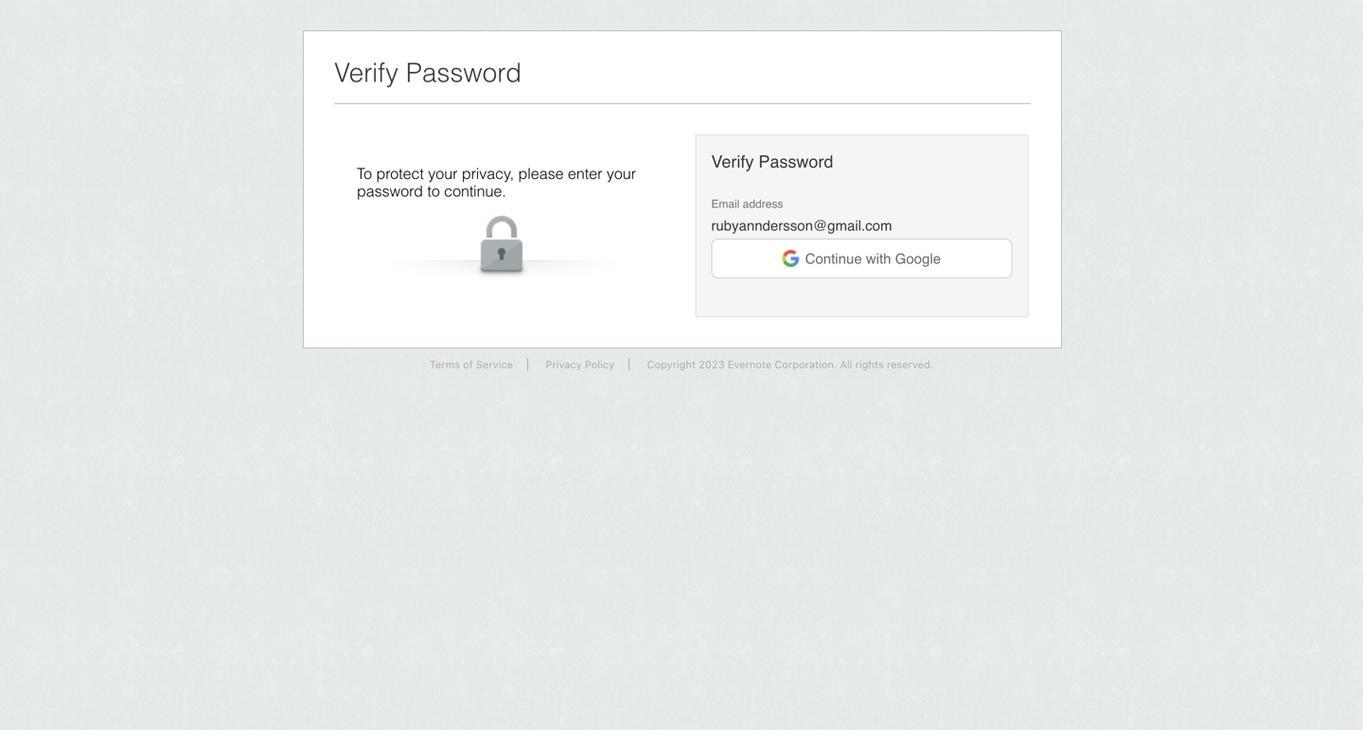 Task type: locate. For each thing, give the bounding box(es) containing it.
your right protect
[[428, 165, 458, 182]]

verify password
[[334, 58, 522, 88], [712, 152, 834, 171]]

verify
[[334, 58, 399, 88], [712, 152, 754, 171]]

privacy policy link
[[532, 358, 630, 371]]

0 vertical spatial verify password
[[334, 58, 522, 88]]

to protect your privacy, please enter your password to continue.
[[357, 165, 636, 200]]

your
[[428, 165, 458, 182], [607, 165, 636, 182]]

0 horizontal spatial your
[[428, 165, 458, 182]]

address
[[743, 197, 784, 211]]

0 vertical spatial password
[[406, 58, 522, 88]]

1 vertical spatial verify password
[[712, 152, 834, 171]]

0 horizontal spatial verify
[[334, 58, 399, 88]]

rights
[[856, 358, 884, 371]]

0 horizontal spatial verify password
[[334, 58, 522, 88]]

0 horizontal spatial password
[[406, 58, 522, 88]]

password
[[406, 58, 522, 88], [759, 152, 834, 171]]

to
[[427, 182, 440, 200]]

2023
[[699, 358, 725, 371]]

1 horizontal spatial password
[[759, 152, 834, 171]]

continue.
[[444, 182, 506, 200]]

1 vertical spatial password
[[759, 152, 834, 171]]

protect
[[376, 165, 424, 182]]

google
[[896, 250, 941, 267]]

your right enter
[[607, 165, 636, 182]]

enter
[[568, 165, 603, 182]]

evernote
[[728, 358, 772, 371]]

1 your from the left
[[428, 165, 458, 182]]

to
[[357, 165, 372, 182]]

terms of service link
[[416, 358, 528, 371]]

reserved.
[[887, 358, 934, 371]]

1 horizontal spatial your
[[607, 165, 636, 182]]

2 your from the left
[[607, 165, 636, 182]]

password
[[357, 182, 423, 200]]

1 horizontal spatial verify
[[712, 152, 754, 171]]



Task type: describe. For each thing, give the bounding box(es) containing it.
0 vertical spatial verify
[[334, 58, 399, 88]]

with
[[866, 250, 892, 267]]

continue with google
[[806, 250, 941, 267]]

privacy
[[546, 358, 582, 371]]

1 horizontal spatial verify password
[[712, 152, 834, 171]]

email address rubyanndersson@gmail.com
[[712, 197, 893, 234]]

please
[[518, 165, 564, 182]]

of
[[463, 358, 473, 371]]

terms
[[430, 358, 460, 371]]

privacy,
[[462, 165, 514, 182]]

continue
[[806, 250, 862, 267]]

terms of service
[[430, 358, 513, 371]]

service
[[476, 358, 513, 371]]

all
[[840, 358, 853, 371]]

policy
[[585, 358, 615, 371]]

copyright 2023 evernote corporation. all rights reserved.
[[647, 358, 934, 371]]

email
[[712, 197, 740, 211]]

copyright
[[647, 358, 696, 371]]

corporation.
[[775, 358, 837, 371]]

rubyanndersson@gmail.com
[[712, 217, 893, 234]]

privacy policy
[[546, 358, 615, 371]]

1 vertical spatial verify
[[712, 152, 754, 171]]



Task type: vqa. For each thing, say whether or not it's contained in the screenshot.
Terms
yes



